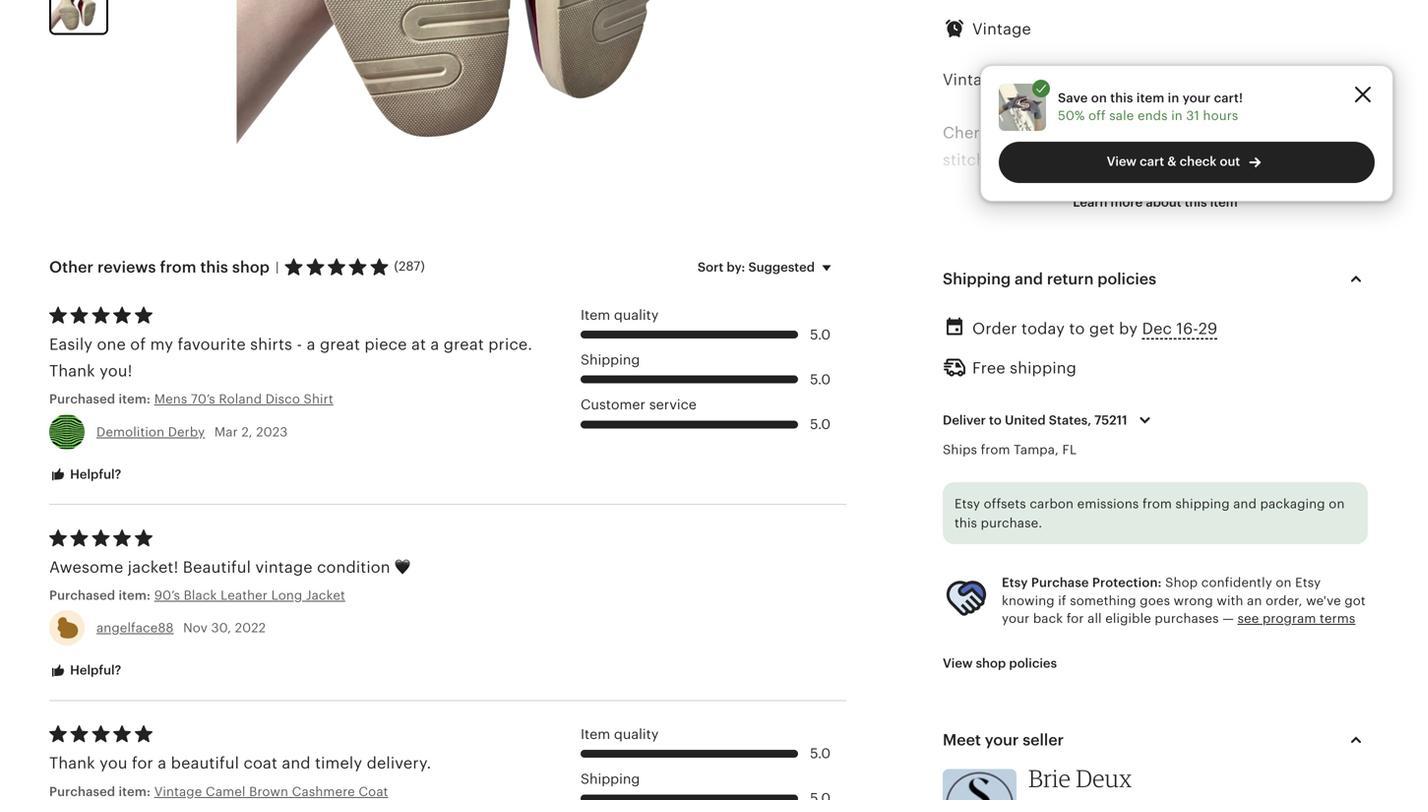 Task type: vqa. For each thing, say whether or not it's contained in the screenshot.
first the dispatched
no



Task type: locate. For each thing, give the bounding box(es) containing it.
1 purchased from the top
[[49, 392, 115, 407]]

miu up in
[[943, 205, 971, 222]]

1 horizontal spatial great
[[444, 336, 484, 353]]

1 quality from the top
[[614, 308, 659, 323]]

view left cart
[[1107, 154, 1137, 169]]

angelface88 link
[[96, 621, 174, 636]]

on left more
[[1091, 205, 1111, 222]]

1 horizontal spatial back
[[1115, 205, 1152, 222]]

this right about on the top of the page
[[1185, 195, 1208, 210]]

1 item: from the top
[[119, 392, 151, 407]]

3 purchased from the top
[[49, 785, 115, 799]]

2022
[[235, 621, 266, 636]]

other reviews from this shop
[[49, 258, 270, 276]]

condition for vintage
[[317, 559, 391, 576]]

shipping and return policies
[[943, 270, 1157, 288]]

shop
[[232, 258, 270, 276], [976, 656, 1007, 671]]

your down knowing
[[1002, 612, 1030, 626]]

with down 31
[[1187, 124, 1220, 142]]

wrong
[[1174, 594, 1214, 608]]

etsy up we've
[[1296, 576, 1322, 590]]

purchased
[[49, 392, 115, 407], [49, 588, 115, 603], [49, 785, 115, 799]]

0 vertical spatial item quality
[[581, 308, 659, 323]]

miu miu embossed on back of heels
[[943, 205, 1217, 222]]

1 vertical spatial with
[[1217, 594, 1244, 608]]

embossed
[[1008, 205, 1087, 222]]

0 vertical spatial for
[[1067, 612, 1085, 626]]

nov
[[183, 621, 208, 636]]

from right reviews
[[160, 258, 196, 276]]

1 vertical spatial shipping
[[581, 353, 640, 368]]

for left all
[[1067, 612, 1085, 626]]

3 item: from the top
[[119, 785, 151, 799]]

0 vertical spatial item
[[1137, 90, 1165, 105]]

helpful? button down angelface88
[[34, 653, 136, 690]]

to left united
[[990, 413, 1002, 428]]

view inside view shop policies button
[[943, 656, 973, 671]]

packaging
[[1261, 497, 1326, 512]]

0 vertical spatial with
[[1187, 124, 1220, 142]]

shipping inside etsy offsets carbon emissions from shipping and packaging on this purchase.
[[1176, 497, 1230, 512]]

0 vertical spatial item
[[581, 308, 611, 323]]

back down if at the bottom of page
[[1034, 612, 1064, 626]]

etsy inside etsy offsets carbon emissions from shipping and packaging on this purchase.
[[955, 497, 981, 512]]

of left 'my'
[[130, 336, 146, 353]]

favourite
[[178, 336, 246, 353]]

2 item: from the top
[[119, 588, 151, 603]]

vintage left early
[[943, 71, 1002, 88]]

1 item from the top
[[581, 308, 611, 323]]

0 vertical spatial shipping
[[1010, 360, 1077, 377]]

more
[[1111, 195, 1143, 210]]

confidently
[[1202, 576, 1273, 590]]

miu up good
[[975, 205, 1003, 222]]

great right -
[[320, 336, 360, 353]]

this left "purchase." on the right of page
[[955, 516, 978, 531]]

0 horizontal spatial for
[[132, 755, 153, 773]]

etsy for etsy purchase protection:
[[1002, 576, 1028, 590]]

of right more
[[1157, 205, 1172, 222]]

1 vertical spatial shipping
[[1176, 497, 1230, 512]]

1 vertical spatial of
[[130, 336, 146, 353]]

free
[[973, 360, 1006, 377]]

leather
[[1084, 124, 1138, 142]]

0 vertical spatial item:
[[119, 392, 151, 407]]

shipping and return policies button
[[925, 255, 1386, 303]]

dec
[[1143, 320, 1173, 338]]

1 vertical spatial view
[[943, 656, 973, 671]]

1 helpful? from the top
[[67, 467, 121, 482]]

easily one of my favourite shirts - a great piece at a great price. thank you!
[[49, 336, 533, 380]]

by
[[1120, 320, 1138, 338]]

0 horizontal spatial policies
[[1010, 656, 1057, 671]]

my
[[150, 336, 173, 353]]

helpful? button down the 'demolition'
[[34, 457, 136, 493]]

leather
[[221, 588, 268, 603]]

cart
[[1140, 154, 1165, 169]]

1 horizontal spatial to
[[1070, 320, 1085, 338]]

a right -
[[307, 336, 316, 353]]

helpful? down the 'demolition'
[[67, 467, 121, 482]]

1 vertical spatial item quality
[[581, 727, 659, 742]]

on up order,
[[1276, 576, 1292, 590]]

ends
[[1138, 108, 1168, 123]]

purchased for easily
[[49, 392, 115, 407]]

1 vertical spatial heels
[[1177, 205, 1217, 222]]

service
[[650, 397, 697, 413]]

1 horizontal spatial view
[[1107, 154, 1137, 169]]

0 vertical spatial purchased
[[49, 392, 115, 407]]

etsy up knowing
[[1002, 576, 1028, 590]]

timely
[[315, 755, 362, 773]]

policies down knowing
[[1010, 656, 1057, 671]]

0 vertical spatial condition
[[1094, 258, 1167, 276]]

0 vertical spatial heels
[[1142, 124, 1183, 142]]

2 vertical spatial item:
[[119, 785, 151, 799]]

2 purchased from the top
[[49, 588, 115, 603]]

miu
[[1106, 71, 1134, 88], [1138, 71, 1166, 88], [943, 205, 971, 222], [975, 205, 1003, 222]]

purchased for thank
[[49, 785, 115, 799]]

item: up the 'demolition'
[[119, 392, 151, 407]]

1 horizontal spatial shop
[[976, 656, 1007, 671]]

awesome jacket! beautiful vintage condition 🖤
[[49, 559, 411, 576]]

shipping down today
[[1010, 360, 1077, 377]]

if
[[1059, 594, 1067, 608]]

0 horizontal spatial to
[[990, 413, 1002, 428]]

with up — on the bottom right of the page
[[1217, 594, 1244, 608]]

2 horizontal spatial etsy
[[1296, 576, 1322, 590]]

heels down the ends
[[1142, 124, 1183, 142]]

item up the ends
[[1137, 90, 1165, 105]]

your right meet
[[985, 732, 1019, 749]]

0 vertical spatial thank
[[49, 362, 95, 380]]

cherry
[[943, 124, 995, 142]]

1 vertical spatial to
[[990, 413, 1002, 428]]

and inside etsy offsets carbon emissions from shipping and packaging on this purchase.
[[1234, 497, 1257, 512]]

purchased item: mens 70's roland disco shirt
[[49, 392, 334, 407]]

etsy inside shop confidently on etsy knowing if something goes wrong with an order, we've got your back for all eligible purchases —
[[1296, 576, 1322, 590]]

2 thank from the top
[[49, 755, 95, 773]]

helpful? button for awesome jacket! beautiful vintage condition 🖤
[[34, 653, 136, 690]]

1 thank from the top
[[49, 362, 95, 380]]

mens
[[154, 392, 187, 407]]

0 horizontal spatial back
[[1034, 612, 1064, 626]]

and left "return"
[[1015, 270, 1044, 288]]

shipping for thank you for a beautiful coat and timely delivery.
[[581, 772, 640, 787]]

🖤
[[395, 559, 411, 576]]

your up 31
[[1183, 90, 1211, 105]]

4 5.0 from the top
[[810, 746, 831, 762]]

on inside shop confidently on etsy knowing if something goes wrong with an order, we've got your back for all eligible purchases —
[[1276, 576, 1292, 590]]

etsy for etsy offsets carbon emissions from shipping and packaging on this purchase.
[[955, 497, 981, 512]]

1 horizontal spatial shipping
[[1176, 497, 1230, 512]]

you
[[100, 755, 128, 773]]

1 helpful? button from the top
[[34, 457, 136, 493]]

and up vintage camel brown cashmere coat link at the bottom left of the page
[[282, 755, 311, 773]]

on right packaging
[[1329, 497, 1345, 512]]

0 vertical spatial your
[[1183, 90, 1211, 105]]

of inside easily one of my favourite shirts - a great piece at a great price. thank you!
[[130, 336, 146, 353]]

2 horizontal spatial from
[[1143, 497, 1173, 512]]

beautiful
[[183, 559, 251, 576]]

helpful? button
[[34, 457, 136, 493], [34, 653, 136, 690]]

0 vertical spatial quality
[[614, 308, 659, 323]]

shop left |
[[232, 258, 270, 276]]

deliver to united states, 75211 button
[[928, 400, 1172, 441]]

view up meet
[[943, 656, 973, 671]]

0 vertical spatial back
[[1115, 205, 1152, 222]]

this inside etsy offsets carbon emissions from shipping and packaging on this purchase.
[[955, 516, 978, 531]]

a right at in the left of the page
[[431, 336, 440, 353]]

your
[[1183, 90, 1211, 105], [1002, 612, 1030, 626], [985, 732, 1019, 749]]

sort by: suggested button
[[683, 247, 854, 288]]

policies up by
[[1098, 270, 1157, 288]]

purchase.
[[981, 516, 1043, 531]]

0 horizontal spatial condition
[[317, 559, 391, 576]]

policies inside dropdown button
[[1098, 270, 1157, 288]]

0 horizontal spatial of
[[130, 336, 146, 353]]

0 horizontal spatial view
[[943, 656, 973, 671]]

protection:
[[1093, 576, 1162, 590]]

1 vertical spatial vintage
[[943, 71, 1002, 88]]

back right learn
[[1115, 205, 1152, 222]]

on up off
[[1092, 90, 1108, 105]]

this inside dropdown button
[[1185, 195, 1208, 210]]

quality for easily one of my favourite shirts - a great piece at a great price. thank you!
[[614, 308, 659, 323]]

&
[[1168, 154, 1177, 169]]

back
[[1115, 205, 1152, 222], [1034, 612, 1064, 626]]

purchased down awesome
[[49, 588, 115, 603]]

1 vertical spatial policies
[[1010, 656, 1057, 671]]

easily
[[49, 336, 93, 353]]

and left packaging
[[1234, 497, 1257, 512]]

2 vertical spatial your
[[985, 732, 1019, 749]]

0 horizontal spatial item
[[1137, 90, 1165, 105]]

a inside cherry red patent leather heels with white contrast stitching and a creamy rubber sole and heel.
[[1048, 151, 1057, 169]]

from right ships
[[981, 442, 1011, 457]]

purchased item: 90's black leather long jacket
[[49, 588, 345, 603]]

etsy left the offsets
[[955, 497, 981, 512]]

customer
[[581, 397, 646, 413]]

a down patent
[[1048, 151, 1057, 169]]

2 great from the left
[[444, 336, 484, 353]]

0 horizontal spatial shop
[[232, 258, 270, 276]]

for inside shop confidently on etsy knowing if something goes wrong with an order, we've got your back for all eligible purchases —
[[1067, 612, 1085, 626]]

condition
[[1094, 258, 1167, 276], [317, 559, 391, 576]]

early
[[1007, 71, 1044, 88]]

patent
[[1030, 124, 1080, 142]]

order today to get by dec 16-29
[[973, 320, 1218, 338]]

2,
[[242, 425, 253, 439]]

condition up 90's black leather long jacket link
[[317, 559, 391, 576]]

2 quality from the top
[[614, 727, 659, 742]]

item inside dropdown button
[[1211, 195, 1238, 210]]

1 horizontal spatial for
[[1067, 612, 1085, 626]]

2 item from the top
[[581, 727, 611, 742]]

thank down easily
[[49, 362, 95, 380]]

thank left you
[[49, 755, 95, 773]]

to left get
[[1070, 320, 1085, 338]]

sole
[[1179, 151, 1210, 169]]

0 horizontal spatial shipping
[[1010, 360, 1077, 377]]

1 vertical spatial from
[[981, 442, 1011, 457]]

heel.
[[1248, 151, 1285, 169]]

0 vertical spatial shipping
[[943, 270, 1011, 288]]

purchased down you
[[49, 785, 115, 799]]

1 vertical spatial shop
[[976, 656, 1007, 671]]

1 vertical spatial for
[[132, 755, 153, 773]]

31
[[1187, 108, 1200, 123]]

your inside meet your seller dropdown button
[[985, 732, 1019, 749]]

0 vertical spatial policies
[[1098, 270, 1157, 288]]

on
[[1092, 90, 1108, 105], [1091, 205, 1111, 222], [1329, 497, 1345, 512], [1276, 576, 1292, 590]]

2023
[[256, 425, 288, 439]]

off
[[1089, 108, 1106, 123]]

at
[[412, 336, 426, 353]]

item quality for easily one of my favourite shirts - a great piece at a great price. thank you!
[[581, 308, 659, 323]]

sale
[[1110, 108, 1135, 123]]

meet your seller button
[[925, 717, 1386, 764]]

good
[[962, 258, 1002, 276]]

0 vertical spatial of
[[1157, 205, 1172, 222]]

1 item quality from the top
[[581, 308, 659, 323]]

in
[[1168, 90, 1180, 105], [1172, 108, 1183, 123]]

2 helpful? button from the top
[[34, 653, 136, 690]]

0 vertical spatial to
[[1070, 320, 1085, 338]]

1 horizontal spatial item
[[1211, 195, 1238, 210]]

united
[[1005, 413, 1046, 428]]

beautiful
[[171, 755, 239, 773]]

item: down you
[[119, 785, 151, 799]]

1 vertical spatial thank
[[49, 755, 95, 773]]

vintage miu miu cherry red patent leather heels image 7 image
[[51, 0, 106, 33]]

1 horizontal spatial policies
[[1098, 270, 1157, 288]]

condition up by
[[1094, 258, 1167, 276]]

order,
[[1266, 594, 1303, 608]]

seller
[[1023, 732, 1064, 749]]

helpful? down angelface88
[[67, 663, 121, 678]]

with inside shop confidently on etsy knowing if something goes wrong with an order, we've got your back for all eligible purchases —
[[1217, 594, 1244, 608]]

thank inside easily one of my favourite shirts - a great piece at a great price. thank you!
[[49, 362, 95, 380]]

vintage for vintage
[[973, 20, 1032, 38]]

1 vertical spatial item
[[581, 727, 611, 742]]

1 vertical spatial condition
[[317, 559, 391, 576]]

from right emissions at the bottom right of page
[[1143, 497, 1173, 512]]

price.
[[489, 336, 533, 353]]

0 vertical spatial vintage
[[973, 20, 1032, 38]]

shipping up shop
[[1176, 497, 1230, 512]]

5.0
[[810, 327, 831, 342], [810, 372, 831, 387], [810, 417, 831, 432], [810, 746, 831, 762]]

goes
[[1140, 594, 1171, 608]]

1 horizontal spatial condition
[[1094, 258, 1167, 276]]

eligible
[[1106, 612, 1152, 626]]

item: up angelface88
[[119, 588, 151, 603]]

and down red
[[1015, 151, 1044, 169]]

0 vertical spatial helpful? button
[[34, 457, 136, 493]]

0 horizontal spatial from
[[160, 258, 196, 276]]

purchased down you!
[[49, 392, 115, 407]]

0 vertical spatial helpful?
[[67, 467, 121, 482]]

1 vertical spatial item
[[1211, 195, 1238, 210]]

brie deux
[[1029, 764, 1133, 793]]

2 item quality from the top
[[581, 727, 659, 742]]

2 vertical spatial shipping
[[581, 772, 640, 787]]

1 vertical spatial helpful? button
[[34, 653, 136, 690]]

1 vertical spatial back
[[1034, 612, 1064, 626]]

this up sale
[[1111, 90, 1134, 105]]

vintage down the beautiful
[[154, 785, 202, 799]]

1 horizontal spatial etsy
[[1002, 576, 1028, 590]]

2 vertical spatial purchased
[[49, 785, 115, 799]]

1 vertical spatial quality
[[614, 727, 659, 742]]

0 vertical spatial from
[[160, 258, 196, 276]]

1 vertical spatial item:
[[119, 588, 151, 603]]

vintage up early
[[973, 20, 1032, 38]]

etsy
[[955, 497, 981, 512], [1002, 576, 1028, 590], [1296, 576, 1322, 590]]

for right you
[[132, 755, 153, 773]]

1 vertical spatial your
[[1002, 612, 1030, 626]]

shop down knowing
[[976, 656, 1007, 671]]

to
[[1070, 320, 1085, 338], [990, 413, 1002, 428]]

0 horizontal spatial etsy
[[955, 497, 981, 512]]

you!
[[100, 362, 132, 380]]

2 vertical spatial from
[[1143, 497, 1173, 512]]

3 5.0 from the top
[[810, 417, 831, 432]]

contrast
[[1271, 124, 1335, 142]]

item quality for thank you for a beautiful coat and timely delivery.
[[581, 727, 659, 742]]

great right at in the left of the page
[[444, 336, 484, 353]]

item down out
[[1211, 195, 1238, 210]]

1 vertical spatial helpful?
[[67, 663, 121, 678]]

2 helpful? from the top
[[67, 663, 121, 678]]

30,
[[211, 621, 231, 636]]

1 vertical spatial purchased
[[49, 588, 115, 603]]

this left |
[[200, 258, 228, 276]]

0 vertical spatial view
[[1107, 154, 1137, 169]]

from inside etsy offsets carbon emissions from shipping and packaging on this purchase.
[[1143, 497, 1173, 512]]

something
[[1070, 594, 1137, 608]]

heels down view cart & check out link
[[1177, 205, 1217, 222]]

0 vertical spatial shop
[[232, 258, 270, 276]]

to inside dropdown button
[[990, 413, 1002, 428]]

0 horizontal spatial great
[[320, 336, 360, 353]]

view inside view cart & check out link
[[1107, 154, 1137, 169]]

helpful? button for easily one of my favourite shirts - a great piece at a great price. thank you!
[[34, 457, 136, 493]]



Task type: describe. For each thing, give the bounding box(es) containing it.
dec 16-29 button
[[1143, 315, 1218, 343]]

view shop policies button
[[928, 646, 1072, 681]]

your inside shop confidently on etsy knowing if something goes wrong with an order, we've got your back for all eligible purchases —
[[1002, 612, 1030, 626]]

purchased for awesome
[[49, 588, 115, 603]]

return
[[1047, 270, 1094, 288]]

policies inside button
[[1010, 656, 1057, 671]]

this inside save on this item in your cart! 50% off sale ends in 31 hours
[[1111, 90, 1134, 105]]

shipping for easily one of my favourite shirts - a great piece at a great price. thank you!
[[581, 353, 640, 368]]

save on this item in your cart! 50% off sale ends in 31 hours
[[1058, 90, 1244, 123]]

see
[[1238, 612, 1260, 626]]

ships
[[943, 442, 978, 457]]

coat
[[244, 755, 278, 773]]

program
[[1263, 612, 1317, 626]]

hours
[[1204, 108, 1239, 123]]

size: 36.5 (us 6.5)
[[943, 312, 1083, 329]]

free shipping
[[973, 360, 1077, 377]]

condition for owned
[[1094, 258, 1167, 276]]

roland
[[219, 392, 262, 407]]

on inside save on this item in your cart! 50% off sale ends in 31 hours
[[1092, 90, 1108, 105]]

16-
[[1177, 320, 1199, 338]]

item for thank you for a beautiful coat and timely delivery.
[[581, 727, 611, 742]]

item inside save on this item in your cart! 50% off sale ends in 31 hours
[[1137, 90, 1165, 105]]

learn
[[1073, 195, 1108, 210]]

angelface88 nov 30, 2022
[[96, 621, 266, 636]]

shirts
[[250, 336, 292, 353]]

delivery.
[[367, 755, 432, 773]]

out
[[1220, 154, 1241, 169]]

50%
[[1058, 108, 1085, 123]]

shop inside button
[[976, 656, 1007, 671]]

75211
[[1095, 413, 1128, 428]]

1 horizontal spatial of
[[1157, 205, 1172, 222]]

etsy offsets carbon emissions from shipping and packaging on this purchase.
[[955, 497, 1345, 531]]

demolition derby link
[[96, 425, 205, 439]]

owned
[[1038, 258, 1090, 276]]

1 5.0 from the top
[[810, 327, 831, 342]]

jacket!
[[128, 559, 179, 576]]

pre-
[[1007, 258, 1038, 276]]

jacket
[[306, 588, 345, 603]]

terms
[[1320, 612, 1356, 626]]

vintage for vintage early 2000's miu miu
[[943, 71, 1002, 88]]

camel
[[206, 785, 246, 799]]

item: for jacket!
[[119, 588, 151, 603]]

size:
[[943, 312, 980, 329]]

we've
[[1307, 594, 1342, 608]]

etsy purchase protection:
[[1002, 576, 1162, 590]]

cashmere
[[292, 785, 355, 799]]

disco
[[266, 392, 300, 407]]

miu up sale
[[1106, 71, 1134, 88]]

6.5)
[[1054, 312, 1083, 329]]

sort
[[698, 260, 724, 275]]

1 great from the left
[[320, 336, 360, 353]]

-
[[297, 336, 302, 353]]

view for view shop policies
[[943, 656, 973, 671]]

see program terms
[[1238, 612, 1356, 626]]

with inside cherry red patent leather heels with white contrast stitching and a creamy rubber sole and heel.
[[1187, 124, 1220, 142]]

ships from tampa, fl
[[943, 442, 1077, 457]]

tampa,
[[1014, 442, 1059, 457]]

item for easily one of my favourite shirts - a great piece at a great price. thank you!
[[581, 308, 611, 323]]

cherry red patent leather heels with white contrast stitching and a creamy rubber sole and heel.
[[943, 124, 1335, 169]]

your inside save on this item in your cart! 50% off sale ends in 31 hours
[[1183, 90, 1211, 105]]

shop confidently on etsy knowing if something goes wrong with an order, we've got your back for all eligible purchases —
[[1002, 576, 1366, 626]]

vintage early 2000's miu miu
[[943, 71, 1166, 88]]

other
[[49, 258, 94, 276]]

purchases
[[1155, 612, 1220, 626]]

about
[[1146, 195, 1182, 210]]

shipping inside dropdown button
[[943, 270, 1011, 288]]

(us
[[1022, 312, 1049, 329]]

purchased item: vintage camel brown cashmere coat
[[49, 785, 388, 799]]

all
[[1088, 612, 1102, 626]]

|
[[276, 260, 279, 275]]

got
[[1345, 594, 1366, 608]]

1 vertical spatial in
[[1172, 108, 1183, 123]]

view cart & check out
[[1107, 154, 1241, 169]]

back inside shop confidently on etsy knowing if something goes wrong with an order, we've got your back for all eligible purchases —
[[1034, 612, 1064, 626]]

in
[[943, 258, 958, 276]]

helpful? for awesome jacket! beautiful vintage condition 🖤
[[67, 663, 121, 678]]

shirt
[[304, 392, 334, 407]]

and down white
[[1215, 151, 1243, 169]]

1 horizontal spatial from
[[981, 442, 1011, 457]]

view for view cart & check out
[[1107, 154, 1137, 169]]

deliver to united states, 75211
[[943, 413, 1128, 428]]

learn more about this item button
[[1059, 184, 1253, 220]]

red
[[1000, 124, 1025, 142]]

—
[[1223, 612, 1235, 626]]

shop
[[1166, 576, 1198, 590]]

2 5.0 from the top
[[810, 372, 831, 387]]

heels inside cherry red patent leather heels with white contrast stitching and a creamy rubber sole and heel.
[[1142, 124, 1183, 142]]

item: for one
[[119, 392, 151, 407]]

demolition
[[96, 425, 165, 439]]

(287)
[[394, 259, 425, 274]]

0 vertical spatial in
[[1168, 90, 1180, 105]]

a left the beautiful
[[158, 755, 167, 773]]

2 vertical spatial vintage
[[154, 785, 202, 799]]

on inside etsy offsets carbon emissions from shipping and packaging on this purchase.
[[1329, 497, 1345, 512]]

states,
[[1049, 413, 1092, 428]]

awesome
[[49, 559, 123, 576]]

item: for you
[[119, 785, 151, 799]]

order
[[973, 320, 1018, 338]]

coat
[[359, 785, 388, 799]]

save
[[1058, 90, 1088, 105]]

an
[[1248, 594, 1263, 608]]

stitching
[[943, 151, 1011, 169]]

demolition derby mar 2, 2023
[[96, 425, 288, 439]]

helpful? for easily one of my favourite shirts - a great piece at a great price. thank you!
[[67, 467, 121, 482]]

miu up save on this item in your cart! 50% off sale ends in 31 hours
[[1138, 71, 1166, 88]]

36.5
[[984, 312, 1018, 329]]

and inside dropdown button
[[1015, 270, 1044, 288]]

learn more about this item
[[1073, 195, 1238, 210]]

creamy
[[1062, 151, 1118, 169]]

purchase
[[1032, 576, 1090, 590]]

2000's
[[1048, 71, 1101, 88]]

quality for thank you for a beautiful coat and timely delivery.
[[614, 727, 659, 742]]



